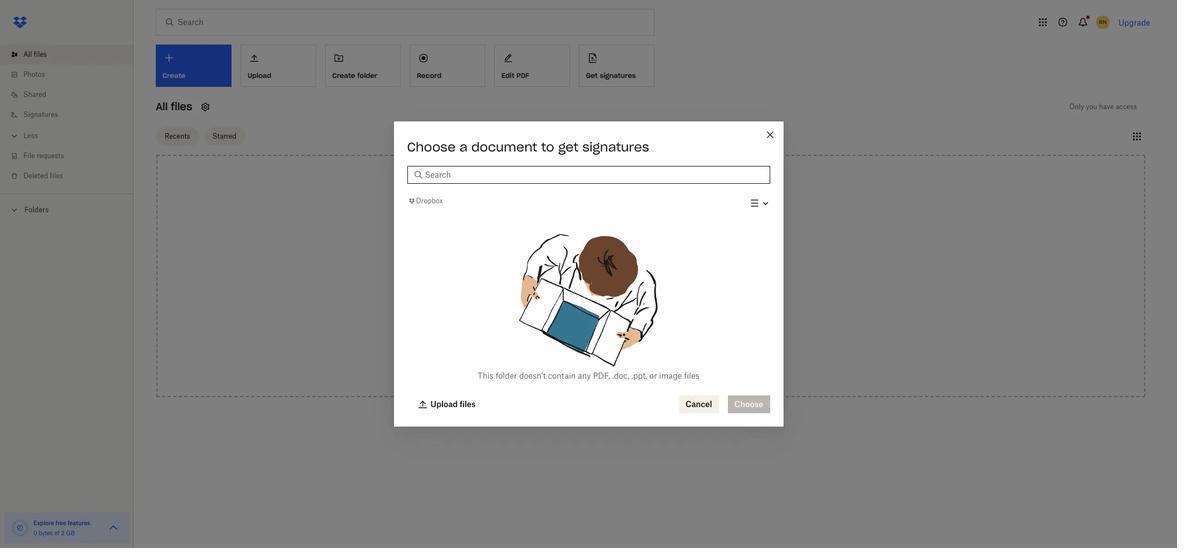 Task type: describe. For each thing, give the bounding box(es) containing it.
signatures inside button
[[600, 71, 636, 80]]

photos
[[23, 70, 45, 79]]

.doc,
[[613, 371, 630, 380]]

edit pdf
[[502, 71, 530, 80]]

this folder doesn't contain any pdf, .doc, .ppt, or image files
[[478, 371, 700, 380]]

cancel button
[[679, 395, 719, 413]]

requests
[[37, 151, 64, 160]]

get signatures button
[[579, 45, 655, 87]]

choose a document to get signatures dialog
[[394, 121, 784, 427]]

dropbox image
[[9, 11, 31, 33]]

upload
[[431, 399, 458, 409]]

get
[[559, 139, 579, 155]]

photos link
[[9, 65, 134, 85]]

file requests
[[23, 151, 64, 160]]

document
[[472, 139, 538, 155]]

edit pdf button
[[495, 45, 570, 87]]

to for get
[[542, 139, 555, 155]]

files inside all files link
[[34, 50, 47, 58]]

pdf
[[517, 71, 530, 80]]

shared
[[23, 90, 46, 99]]

starred
[[213, 132, 237, 140]]

get
[[586, 71, 598, 80]]

upload files
[[431, 399, 476, 409]]

file
[[23, 151, 35, 160]]

only
[[1070, 102, 1085, 111]]

edit
[[502, 71, 515, 80]]

all inside list item
[[23, 50, 32, 58]]

.ppt,
[[632, 371, 648, 380]]

explore
[[33, 520, 54, 526]]

free
[[55, 520, 66, 526]]

signatures inside dialog
[[583, 139, 650, 155]]

quota usage element
[[11, 519, 29, 537]]

0
[[33, 530, 37, 536]]

dropbox
[[416, 197, 443, 205]]

deleted
[[23, 172, 48, 180]]

doesn't
[[520, 371, 546, 380]]

files left here on the bottom of the page
[[626, 275, 642, 285]]

features
[[68, 520, 90, 526]]

have
[[1100, 102, 1115, 111]]

image
[[660, 371, 682, 380]]

files inside "upload files" button
[[460, 399, 476, 409]]

2
[[61, 530, 65, 536]]

you
[[1087, 102, 1098, 111]]

deleted files
[[23, 172, 63, 180]]

here
[[644, 275, 660, 285]]

dropbox link
[[407, 196, 443, 207]]

1 horizontal spatial all files
[[156, 100, 192, 113]]

access
[[1116, 102, 1138, 111]]

explore free features 0 bytes of 2 gb
[[33, 520, 90, 536]]



Task type: locate. For each thing, give the bounding box(es) containing it.
0 vertical spatial all
[[23, 50, 32, 58]]

only you have access
[[1070, 102, 1138, 111]]

folder for create
[[358, 71, 378, 80]]

choose a document to get signatures
[[407, 139, 650, 155]]

folders
[[25, 206, 49, 214]]

0 vertical spatial to
[[542, 139, 555, 155]]

gb
[[66, 530, 75, 536]]

all up photos
[[23, 50, 32, 58]]

files inside deleted files "link"
[[50, 172, 63, 180]]

files
[[34, 50, 47, 58], [171, 100, 192, 113], [50, 172, 63, 180], [626, 275, 642, 285], [685, 371, 700, 380], [460, 399, 476, 409]]

folder inside choose a document to get signatures dialog
[[496, 371, 517, 380]]

files up photos
[[34, 50, 47, 58]]

all files
[[23, 50, 47, 58], [156, 100, 192, 113]]

record button
[[410, 45, 486, 87]]

all
[[23, 50, 32, 58], [156, 100, 168, 113]]

all files inside list item
[[23, 50, 47, 58]]

of
[[54, 530, 60, 536]]

any
[[578, 371, 591, 380]]

folder for this
[[496, 371, 517, 380]]

create folder button
[[325, 45, 401, 87]]

1 vertical spatial folder
[[496, 371, 517, 380]]

files right "upload"
[[460, 399, 476, 409]]

folders button
[[0, 201, 134, 218]]

upload files button
[[412, 395, 483, 413]]

folder right this
[[496, 371, 517, 380]]

cancel
[[686, 399, 713, 409]]

1 vertical spatial to
[[662, 275, 669, 285]]

contain
[[548, 371, 576, 380]]

to left get
[[542, 139, 555, 155]]

record
[[417, 71, 442, 80]]

folder right create
[[358, 71, 378, 80]]

recents
[[165, 132, 190, 140]]

signatures
[[600, 71, 636, 80], [583, 139, 650, 155]]

0 vertical spatial signatures
[[600, 71, 636, 80]]

upgrade
[[1119, 18, 1151, 27]]

upload
[[671, 275, 697, 285]]

1 vertical spatial all
[[156, 100, 168, 113]]

create folder
[[332, 71, 378, 80]]

bytes
[[39, 530, 53, 536]]

0 vertical spatial folder
[[358, 71, 378, 80]]

0 horizontal spatial folder
[[358, 71, 378, 80]]

or
[[650, 371, 657, 380]]

all up recents
[[156, 100, 168, 113]]

1 horizontal spatial folder
[[496, 371, 517, 380]]

signatures
[[23, 110, 58, 119]]

to for upload
[[662, 275, 669, 285]]

1 vertical spatial signatures
[[583, 139, 650, 155]]

drop
[[606, 275, 624, 285]]

folder inside button
[[358, 71, 378, 80]]

folder
[[358, 71, 378, 80], [496, 371, 517, 380]]

Search text field
[[425, 169, 764, 181]]

0 horizontal spatial all
[[23, 50, 32, 58]]

to
[[542, 139, 555, 155], [662, 275, 669, 285]]

0 vertical spatial all files
[[23, 50, 47, 58]]

a
[[460, 139, 468, 155]]

less
[[23, 131, 38, 140]]

get signatures
[[586, 71, 636, 80]]

0 horizontal spatial all files
[[23, 50, 47, 58]]

0 horizontal spatial to
[[542, 139, 555, 155]]

create
[[332, 71, 355, 80]]

recents button
[[156, 127, 199, 145]]

choose
[[407, 139, 456, 155]]

signatures right get
[[600, 71, 636, 80]]

deleted files link
[[9, 166, 134, 186]]

all files up recents
[[156, 100, 192, 113]]

files right image
[[685, 371, 700, 380]]

shared link
[[9, 85, 134, 105]]

1 horizontal spatial all
[[156, 100, 168, 113]]

all files up photos
[[23, 50, 47, 58]]

all files link
[[9, 45, 134, 65]]

less image
[[9, 130, 20, 141]]

1 vertical spatial all files
[[156, 100, 192, 113]]

this
[[478, 371, 494, 380]]

upgrade link
[[1119, 18, 1151, 27]]

all files list item
[[0, 45, 134, 65]]

drop files here to upload
[[606, 275, 697, 285]]

pdf,
[[593, 371, 610, 380]]

files right deleted on the left top
[[50, 172, 63, 180]]

1 horizontal spatial to
[[662, 275, 669, 285]]

signatures link
[[9, 105, 134, 125]]

files up recents
[[171, 100, 192, 113]]

signatures up search "text box"
[[583, 139, 650, 155]]

to right here on the bottom of the page
[[662, 275, 669, 285]]

list
[[0, 38, 134, 194]]

list containing all files
[[0, 38, 134, 194]]

to inside dialog
[[542, 139, 555, 155]]

file requests link
[[9, 146, 134, 166]]

starred button
[[204, 127, 245, 145]]



Task type: vqa. For each thing, say whether or not it's contained in the screenshot.
is to the top
no



